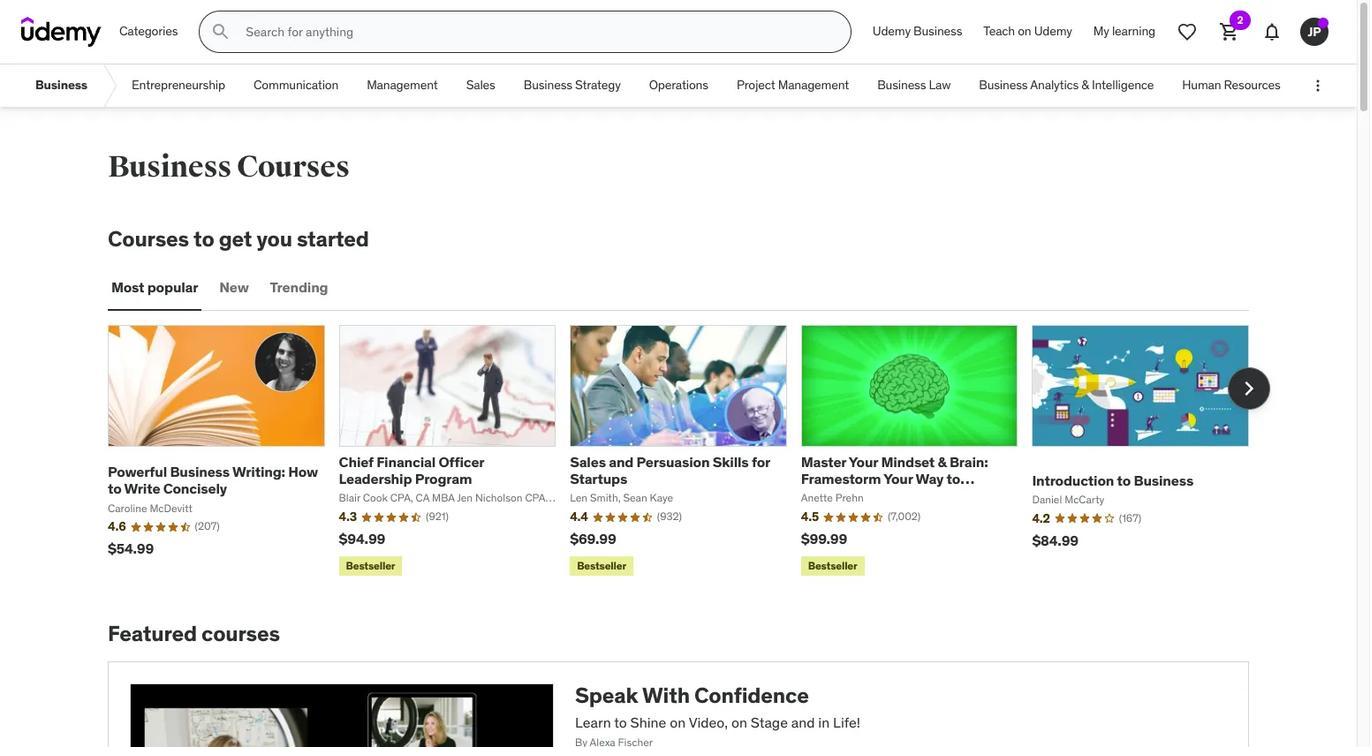 Task type: locate. For each thing, give the bounding box(es) containing it.
0 horizontal spatial &
[[938, 453, 947, 471]]

project management
[[737, 77, 849, 93]]

& inside master your mindset & brain: framestorm your way to success
[[938, 453, 947, 471]]

framestorm
[[801, 470, 881, 488]]

featured
[[108, 620, 197, 648]]

to right learn
[[614, 714, 627, 731]]

entrepreneurship
[[132, 77, 225, 93]]

0 horizontal spatial on
[[670, 714, 686, 731]]

0 horizontal spatial and
[[609, 453, 634, 471]]

1 horizontal spatial &
[[1082, 77, 1089, 93]]

notifications image
[[1262, 21, 1283, 42]]

0 horizontal spatial your
[[849, 453, 878, 471]]

jp
[[1308, 23, 1321, 39]]

1 horizontal spatial and
[[791, 714, 815, 731]]

and left the persuasion
[[609, 453, 634, 471]]

sales
[[466, 77, 495, 93], [570, 453, 606, 471]]

teach
[[984, 23, 1015, 39]]

2 horizontal spatial on
[[1018, 23, 1031, 39]]

chief financial officer leadership program
[[339, 453, 484, 488]]

1 horizontal spatial udemy
[[1034, 23, 1072, 39]]

2 udemy from the left
[[1034, 23, 1072, 39]]

management link
[[353, 64, 452, 107]]

my learning link
[[1083, 11, 1166, 53]]

business link
[[21, 64, 102, 107]]

udemy left my
[[1034, 23, 1072, 39]]

project
[[737, 77, 775, 93]]

sales left the persuasion
[[570, 453, 606, 471]]

& right analytics
[[1082, 77, 1089, 93]]

your left way
[[884, 470, 913, 488]]

courses to get you started
[[108, 225, 369, 253]]

trending button
[[266, 267, 332, 309]]

your
[[849, 453, 878, 471], [884, 470, 913, 488]]

speak with confidence learn to shine on video, on stage and in life!
[[575, 682, 861, 731]]

1 horizontal spatial on
[[732, 714, 747, 731]]

on down confidence
[[732, 714, 747, 731]]

sales inside sales and persuasion skills for startups
[[570, 453, 606, 471]]

Search for anything text field
[[242, 17, 829, 47]]

most popular button
[[108, 267, 202, 309]]

and
[[609, 453, 634, 471], [791, 714, 815, 731]]

powerful
[[108, 463, 167, 481]]

sales for sales and persuasion skills for startups
[[570, 453, 606, 471]]

powerful business writing: how to write concisely link
[[108, 463, 318, 498]]

teach on udemy
[[984, 23, 1072, 39]]

0 horizontal spatial sales
[[466, 77, 495, 93]]

1 vertical spatial &
[[938, 453, 947, 471]]

1 horizontal spatial sales
[[570, 453, 606, 471]]

0 vertical spatial sales
[[466, 77, 495, 93]]

introduction
[[1032, 472, 1114, 489]]

&
[[1082, 77, 1089, 93], [938, 453, 947, 471]]

human resources link
[[1168, 64, 1295, 107]]

learning
[[1112, 23, 1156, 39]]

video,
[[689, 714, 728, 731]]

introduction to business link
[[1032, 472, 1194, 489]]

mindset
[[881, 453, 935, 471]]

business inside powerful business writing: how to write concisely
[[170, 463, 230, 481]]

law
[[929, 77, 951, 93]]

1 vertical spatial sales
[[570, 453, 606, 471]]

business inside business analytics & intelligence link
[[979, 77, 1028, 93]]

powerful business writing: how to write concisely
[[108, 463, 318, 498]]

0 horizontal spatial udemy
[[873, 23, 911, 39]]

sales for sales
[[466, 77, 495, 93]]

to inside powerful business writing: how to write concisely
[[108, 480, 122, 498]]

new
[[219, 278, 249, 296]]

0 horizontal spatial management
[[367, 77, 438, 93]]

courses up you
[[237, 148, 350, 186]]

my learning
[[1094, 23, 1156, 39]]

1 horizontal spatial management
[[778, 77, 849, 93]]

on down with
[[670, 714, 686, 731]]

to right way
[[947, 470, 960, 488]]

you have alerts image
[[1318, 18, 1329, 28]]

sales link
[[452, 64, 510, 107]]

udemy up business law
[[873, 23, 911, 39]]

courses up the most popular
[[108, 225, 189, 253]]

to left write
[[108, 480, 122, 498]]

udemy image
[[21, 17, 102, 47]]

2
[[1237, 13, 1243, 27]]

sales down search for anything 'text field'
[[466, 77, 495, 93]]

communication
[[254, 77, 338, 93]]

success
[[801, 487, 856, 505]]

and inside sales and persuasion skills for startups
[[609, 453, 634, 471]]

and left in
[[791, 714, 815, 731]]

1 vertical spatial and
[[791, 714, 815, 731]]

1 udemy from the left
[[873, 23, 911, 39]]

chief financial officer leadership program link
[[339, 453, 484, 488]]

courses
[[237, 148, 350, 186], [108, 225, 189, 253]]

arrow pointing to subcategory menu links image
[[102, 64, 117, 107]]

0 vertical spatial and
[[609, 453, 634, 471]]

brain:
[[950, 453, 988, 471]]

udemy
[[873, 23, 911, 39], [1034, 23, 1072, 39]]

to
[[194, 225, 214, 253], [947, 470, 960, 488], [1117, 472, 1131, 489], [108, 480, 122, 498], [614, 714, 627, 731]]

analytics
[[1030, 77, 1079, 93]]

0 horizontal spatial courses
[[108, 225, 189, 253]]

2 management from the left
[[778, 77, 849, 93]]

management right project
[[778, 77, 849, 93]]

business
[[914, 23, 962, 39], [35, 77, 87, 93], [524, 77, 572, 93], [877, 77, 926, 93], [979, 77, 1028, 93], [108, 148, 231, 186], [170, 463, 230, 481], [1134, 472, 1194, 489]]

udemy business link
[[862, 11, 973, 53]]

business law link
[[863, 64, 965, 107]]

& left brain:
[[938, 453, 947, 471]]

learn
[[575, 714, 611, 731]]

1 vertical spatial courses
[[108, 225, 189, 253]]

business courses
[[108, 148, 350, 186]]

on
[[1018, 23, 1031, 39], [670, 714, 686, 731], [732, 714, 747, 731]]

trending
[[270, 278, 328, 296]]

started
[[297, 225, 369, 253]]

your right master
[[849, 453, 878, 471]]

business inside business law link
[[877, 77, 926, 93]]

management
[[367, 77, 438, 93], [778, 77, 849, 93]]

on right teach
[[1018, 23, 1031, 39]]

0 vertical spatial courses
[[237, 148, 350, 186]]

2 link
[[1209, 11, 1251, 53]]

to inside speak with confidence learn to shine on video, on stage and in life!
[[614, 714, 627, 731]]

operations
[[649, 77, 708, 93]]

business analytics & intelligence link
[[965, 64, 1168, 107]]

persuasion
[[637, 453, 710, 471]]

management left sales link
[[367, 77, 438, 93]]

to inside master your mindset & brain: framestorm your way to success
[[947, 470, 960, 488]]



Task type: vqa. For each thing, say whether or not it's contained in the screenshot.
I in the "I Compare This To Another Top Ios Class On Udemy, But I Think That This One Beats It. The Reason? Angela Doesn'T Show You A Plethora Of Material And Then Say That We Will Discuss This Later, Or Say "Just Do This. You Will See Why Later." She Goes Into The
no



Task type: describe. For each thing, give the bounding box(es) containing it.
business strategy
[[524, 77, 621, 93]]

project management link
[[723, 64, 863, 107]]

way
[[916, 470, 944, 488]]

introduction to business
[[1032, 472, 1194, 489]]

most popular
[[111, 278, 198, 296]]

0 vertical spatial &
[[1082, 77, 1089, 93]]

carousel element
[[108, 325, 1270, 580]]

master
[[801, 453, 846, 471]]

next image
[[1235, 375, 1263, 403]]

resources
[[1224, 77, 1281, 93]]

you
[[257, 225, 292, 253]]

to right introduction
[[1117, 472, 1131, 489]]

teach on udemy link
[[973, 11, 1083, 53]]

writing:
[[232, 463, 285, 481]]

human resources
[[1182, 77, 1281, 93]]

1 horizontal spatial courses
[[237, 148, 350, 186]]

jp link
[[1293, 11, 1336, 53]]

speak
[[575, 682, 638, 710]]

new button
[[216, 267, 252, 309]]

sales and persuasion skills for startups link
[[570, 453, 770, 488]]

operations link
[[635, 64, 723, 107]]

business analytics & intelligence
[[979, 77, 1154, 93]]

chief
[[339, 453, 374, 471]]

skills
[[713, 453, 749, 471]]

categories
[[119, 23, 178, 39]]

in
[[818, 714, 830, 731]]

wishlist image
[[1177, 21, 1198, 42]]

with
[[642, 682, 690, 710]]

master your mindset & brain: framestorm your way to success
[[801, 453, 988, 505]]

submit search image
[[211, 21, 232, 42]]

udemy business
[[873, 23, 962, 39]]

master your mindset & brain: framestorm your way to success link
[[801, 453, 988, 505]]

shine
[[630, 714, 666, 731]]

intelligence
[[1092, 77, 1154, 93]]

startups
[[570, 470, 627, 488]]

life!
[[833, 714, 861, 731]]

to left 'get'
[[194, 225, 214, 253]]

my
[[1094, 23, 1109, 39]]

shopping cart with 2 items image
[[1219, 21, 1240, 42]]

courses
[[201, 620, 280, 648]]

how
[[288, 463, 318, 481]]

concisely
[[163, 480, 227, 498]]

sales and persuasion skills for startups
[[570, 453, 770, 488]]

business inside udemy business link
[[914, 23, 962, 39]]

categories button
[[109, 11, 188, 53]]

featured courses
[[108, 620, 280, 648]]

business law
[[877, 77, 951, 93]]

financial
[[376, 453, 436, 471]]

popular
[[147, 278, 198, 296]]

strategy
[[575, 77, 621, 93]]

1 horizontal spatial your
[[884, 470, 913, 488]]

human
[[1182, 77, 1221, 93]]

officer
[[439, 453, 484, 471]]

write
[[124, 480, 160, 498]]

confidence
[[694, 682, 809, 710]]

communication link
[[239, 64, 353, 107]]

for
[[752, 453, 770, 471]]

leadership
[[339, 470, 412, 488]]

stage
[[751, 714, 788, 731]]

most
[[111, 278, 144, 296]]

1 management from the left
[[367, 77, 438, 93]]

business strategy link
[[510, 64, 635, 107]]

and inside speak with confidence learn to shine on video, on stage and in life!
[[791, 714, 815, 731]]

get
[[219, 225, 252, 253]]

more subcategory menu links image
[[1309, 77, 1327, 95]]

entrepreneurship link
[[117, 64, 239, 107]]

program
[[415, 470, 472, 488]]



